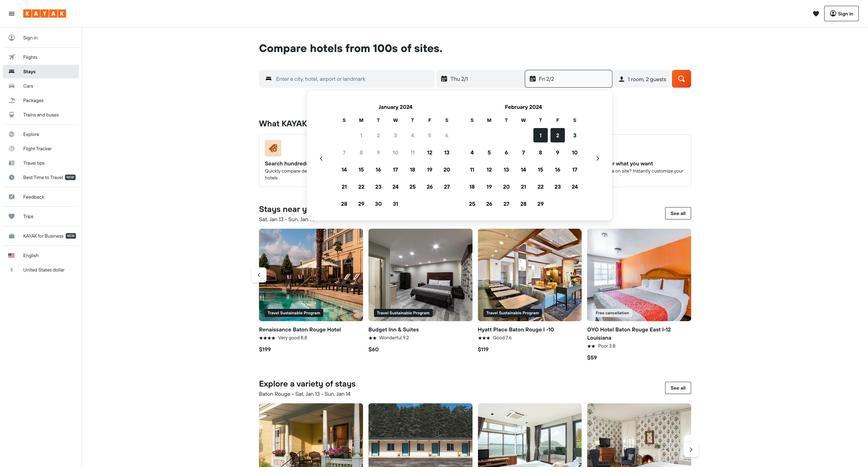 Task type: vqa. For each thing, say whether or not it's contained in the screenshot.
first list item from right
no



Task type: locate. For each thing, give the bounding box(es) containing it.
1 grid from the left
[[336, 99, 456, 212]]

explore a variety of stays carousel region
[[257, 401, 699, 467]]

back image
[[256, 272, 263, 278]]

inn element
[[588, 403, 692, 467]]

Enter a city, hotel, airport or landmark text field
[[272, 74, 435, 84]]

figure
[[265, 140, 355, 159], [375, 140, 464, 159], [484, 140, 574, 159], [594, 140, 683, 159], [259, 229, 363, 321], [369, 229, 473, 321], [478, 229, 582, 321], [588, 229, 692, 321]]

None search field
[[249, 55, 702, 101]]

end date calendar input element
[[315, 99, 605, 212]]

forward image
[[688, 446, 695, 453]]

united states (english) image
[[8, 253, 14, 258]]

grid
[[336, 99, 456, 212], [464, 99, 584, 212]]

previous month image
[[318, 155, 325, 162]]

navigation menu image
[[8, 10, 15, 17]]

1 horizontal spatial grid
[[464, 99, 584, 212]]

0 horizontal spatial grid
[[336, 99, 456, 212]]

row
[[336, 116, 456, 124], [464, 116, 584, 124], [336, 127, 456, 144], [464, 127, 584, 144], [336, 144, 456, 161], [464, 144, 584, 161], [336, 161, 456, 178], [464, 161, 584, 178], [336, 178, 456, 195], [464, 178, 584, 195], [336, 195, 456, 212], [464, 195, 584, 212]]



Task type: describe. For each thing, give the bounding box(es) containing it.
hyatt place baton rouge i -10 element
[[478, 229, 582, 321]]

motel element
[[369, 403, 473, 467]]

budget inn & suites element
[[369, 229, 473, 321]]

2 grid from the left
[[464, 99, 584, 212]]

bed & breakfast element
[[259, 403, 363, 467]]

next month image
[[595, 155, 602, 162]]

oyo hotel baton rouge east i-12 louisiana element
[[588, 229, 692, 321]]

stays near you carousel region
[[252, 226, 695, 364]]

renaissance baton rouge hotel element
[[259, 229, 363, 321]]

hotel element
[[478, 403, 582, 467]]



